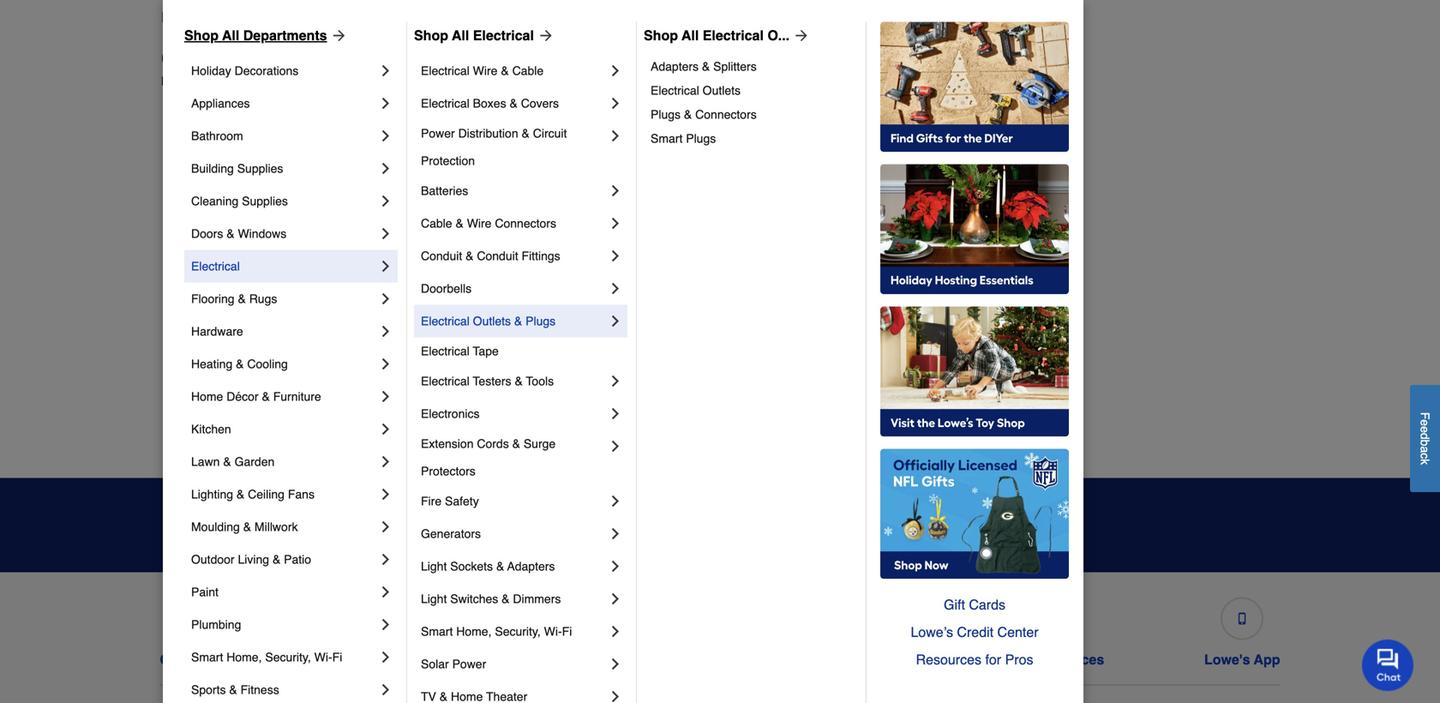 Task type: vqa. For each thing, say whether or not it's contained in the screenshot.
bottom fi
yes



Task type: locate. For each thing, give the bounding box(es) containing it.
cable down batteries
[[421, 216, 452, 230]]

electrical left tape
[[421, 344, 470, 358]]

electrical up 'electrical wire & cable' link
[[473, 27, 534, 43]]

& left millwork
[[243, 520, 251, 534]]

& left dimmers
[[502, 592, 510, 606]]

manahawkin
[[454, 437, 522, 451]]

all for shop all electrical o...
[[682, 27, 699, 43]]

patio
[[284, 553, 311, 566]]

fittings
[[522, 249, 560, 263]]

chevron right image for light switches & dimmers
[[607, 590, 624, 607]]

1 arrow right image from the left
[[534, 27, 555, 44]]

power distribution & circuit protection link
[[421, 120, 607, 174]]

light sockets & adapters
[[421, 559, 555, 573]]

1 horizontal spatial gift cards link
[[881, 591, 1069, 619]]

0 horizontal spatial smart home, security, wi-fi
[[191, 650, 342, 664]]

home, down switches
[[456, 625, 492, 638]]

0 horizontal spatial conduit
[[421, 249, 462, 263]]

1 vertical spatial cable
[[421, 216, 452, 230]]

1 shop from the left
[[184, 27, 219, 43]]

1 horizontal spatial arrow right image
[[790, 27, 810, 44]]

windows
[[238, 227, 287, 240]]

plugs up electrical tape "link"
[[526, 314, 556, 328]]

1 vertical spatial fi
[[332, 650, 342, 664]]

& up electrical boxes & covers link
[[501, 64, 509, 78]]

connectors up smart plugs link
[[695, 108, 757, 121]]

and
[[562, 505, 598, 528]]

chevron right image for hardware
[[377, 323, 394, 340]]

0 vertical spatial smart home, security, wi-fi
[[421, 625, 572, 638]]

0 horizontal spatial new
[[252, 74, 276, 88]]

1 vertical spatial credit
[[611, 652, 651, 667]]

wi- down dimmers
[[544, 625, 562, 638]]

contact
[[160, 652, 211, 667]]

order status link
[[378, 590, 461, 668]]

toms
[[1013, 300, 1042, 313]]

arrow right image for shop all electrical
[[534, 27, 555, 44]]

surge
[[524, 437, 556, 450]]

1 horizontal spatial fi
[[562, 625, 572, 638]]

1 horizontal spatial smart
[[421, 625, 453, 638]]

butler link
[[175, 195, 206, 212]]

smart home, security, wi-fi for the rightmost smart home, security, wi-fi link
[[421, 625, 572, 638]]

security, for chevron right image for smart home, security, wi-fi
[[495, 625, 541, 638]]

& left circuit
[[522, 126, 530, 140]]

1 vertical spatial plugs
[[686, 132, 716, 145]]

plugs up smart plugs
[[651, 108, 681, 121]]

supplies up "cleaning supplies"
[[237, 162, 283, 175]]

find a store link
[[161, 7, 240, 28]]

adapters & splitters link
[[651, 54, 854, 78]]

0 horizontal spatial lowe's
[[161, 74, 198, 88]]

a
[[194, 9, 202, 25], [1419, 446, 1432, 453]]

chevron right image for paint
[[377, 583, 394, 601]]

deals, inspiration and trends we've got ideas to share.
[[384, 505, 671, 546]]

power right solar
[[452, 657, 486, 671]]

1 east from the top
[[175, 300, 199, 313]]

dimensions image
[[1032, 613, 1044, 625]]

0 vertical spatial cards
[[969, 597, 1006, 613]]

paint link
[[191, 576, 377, 608]]

sewell
[[1013, 231, 1049, 245]]

2 east from the top
[[175, 334, 199, 348]]

e up the b
[[1419, 426, 1432, 433]]

& right sockets
[[496, 559, 504, 573]]

chat invite button image
[[1362, 639, 1415, 691]]

2 arrow right image from the left
[[790, 27, 810, 44]]

1 horizontal spatial conduit
[[477, 249, 518, 263]]

eatontown link
[[175, 367, 232, 384]]

smart up status
[[421, 625, 453, 638]]

paint
[[191, 585, 219, 599]]

shop up "adapters & splitters"
[[644, 27, 678, 43]]

& inside power distribution & circuit protection
[[522, 126, 530, 140]]

1 horizontal spatial city
[[493, 334, 514, 348]]

1 vertical spatial jersey
[[280, 74, 315, 88]]

shop all electrical
[[414, 27, 534, 43]]

1 horizontal spatial all
[[452, 27, 469, 43]]

0 horizontal spatial wi-
[[314, 650, 332, 664]]

cleaning supplies
[[191, 194, 288, 208]]

a right 'find'
[[194, 9, 202, 25]]

2 horizontal spatial lowe's
[[1205, 652, 1251, 667]]

2 horizontal spatial shop
[[644, 27, 678, 43]]

0 vertical spatial cable
[[512, 64, 544, 78]]

1 vertical spatial center
[[655, 652, 698, 667]]

smart home, security, wi-fi link up fitness
[[191, 641, 377, 673]]

0 vertical spatial supplies
[[237, 162, 283, 175]]

jersey down departments
[[280, 74, 315, 88]]

turnersville link
[[1013, 332, 1075, 349]]

smart home, security, wi-fi link down "light switches & dimmers"
[[421, 615, 607, 648]]

visit the lowe's toy shop. image
[[881, 306, 1069, 437]]

doors
[[191, 227, 223, 240]]

jersey down electrical outlets & plugs
[[454, 334, 490, 348]]

all down store
[[222, 27, 239, 43]]

cable up "covers"
[[512, 64, 544, 78]]

home, up "sports & fitness"
[[227, 650, 262, 664]]

0 horizontal spatial home,
[[227, 650, 262, 664]]

smart for the rightmost smart home, security, wi-fi link
[[421, 625, 453, 638]]

outlets inside 'link'
[[473, 314, 511, 328]]

chevron right image for electrical boxes & covers
[[607, 95, 624, 112]]

smart home, security, wi-fi down "light switches & dimmers"
[[421, 625, 572, 638]]

0 horizontal spatial gift
[[802, 652, 825, 667]]

moulding & millwork link
[[191, 511, 377, 543]]

connectors up conduit & conduit fittings link
[[495, 216, 556, 230]]

light left switches
[[421, 592, 447, 606]]

outlets up jersey city
[[473, 314, 511, 328]]

electrical left boxes
[[421, 96, 470, 110]]

chevron right image for lighting & ceiling fans
[[377, 486, 394, 503]]

city directory lowe's stores in new jersey
[[161, 47, 315, 88]]

credit for lowe's
[[611, 652, 651, 667]]

0 vertical spatial security,
[[495, 625, 541, 638]]

sports & fitness
[[191, 683, 279, 697]]

0 horizontal spatial gift cards
[[802, 652, 868, 667]]

chevron right image for lawn & garden
[[377, 453, 394, 470]]

kitchen link
[[191, 413, 377, 445]]

light sockets & adapters link
[[421, 550, 607, 583]]

chevron right image for solar power
[[607, 655, 624, 673]]

1 horizontal spatial jersey
[[401, 9, 441, 25]]

plugs & connectors link
[[651, 102, 854, 126]]

1 vertical spatial security,
[[265, 650, 311, 664]]

& inside 'link'
[[514, 314, 522, 328]]

lawn & garden link
[[191, 445, 377, 478]]

electrical for electrical tape
[[421, 344, 470, 358]]

0 horizontal spatial cable
[[421, 216, 452, 230]]

1 vertical spatial new
[[252, 74, 276, 88]]

kitchen
[[191, 422, 231, 436]]

plugs down plugs & connectors
[[686, 132, 716, 145]]

electrical inside 'link'
[[421, 314, 470, 328]]

1 horizontal spatial plugs
[[651, 108, 681, 121]]

& up smart plugs
[[684, 108, 692, 121]]

1 vertical spatial gift cards
[[802, 652, 868, 667]]

plugs
[[651, 108, 681, 121], [686, 132, 716, 145], [526, 314, 556, 328]]

1 horizontal spatial wi-
[[544, 625, 562, 638]]

smart down plugs & connectors
[[651, 132, 683, 145]]

& down the rutherford
[[236, 357, 244, 371]]

all for shop all departments
[[222, 27, 239, 43]]

1 all from the left
[[222, 27, 239, 43]]

smart home, security, wi-fi link
[[421, 615, 607, 648], [191, 641, 377, 673]]

wi- up sports & fitness link
[[314, 650, 332, 664]]

east for east brunswick
[[175, 300, 199, 313]]

0 vertical spatial light
[[421, 559, 447, 573]]

0 horizontal spatial credit
[[611, 652, 651, 667]]

shop
[[184, 27, 219, 43], [414, 27, 448, 43], [644, 27, 678, 43]]

& up electrical tape "link"
[[514, 314, 522, 328]]

lowe's inside city directory lowe's stores in new jersey
[[161, 74, 198, 88]]

f
[[1419, 412, 1432, 420]]

smart home, security, wi-fi up fitness
[[191, 650, 342, 664]]

0 horizontal spatial outlets
[[473, 314, 511, 328]]

woodbridge link
[[1013, 435, 1078, 452]]

2 shop from the left
[[414, 27, 448, 43]]

chevron right image for electrical
[[377, 258, 394, 275]]

2 all from the left
[[452, 27, 469, 43]]

safety
[[445, 494, 479, 508]]

all
[[222, 27, 239, 43], [452, 27, 469, 43], [682, 27, 699, 43]]

2 horizontal spatial plugs
[[686, 132, 716, 145]]

smart plugs link
[[651, 126, 854, 150]]

1 vertical spatial wire
[[467, 216, 492, 230]]

lowe's
[[161, 74, 198, 88], [561, 652, 607, 667], [1205, 652, 1251, 667]]

conduit down cable & wire connectors
[[477, 249, 518, 263]]

0 vertical spatial jersey
[[401, 9, 441, 25]]

chevron right image for doorbells
[[607, 280, 624, 297]]

2 horizontal spatial jersey
[[454, 334, 490, 348]]

0 horizontal spatial city
[[161, 47, 200, 70]]

1 vertical spatial wi-
[[314, 650, 332, 664]]

center inside 'link'
[[998, 624, 1039, 640]]

2 vertical spatial jersey
[[454, 334, 490, 348]]

0 vertical spatial fi
[[562, 625, 572, 638]]

1 light from the top
[[421, 559, 447, 573]]

0 horizontal spatial fi
[[332, 650, 342, 664]]

2 vertical spatial smart
[[191, 650, 223, 664]]

chevron right image for power distribution & circuit protection
[[607, 127, 624, 144]]

1 horizontal spatial connectors
[[695, 108, 757, 121]]

arrow right image inside shop all electrical link
[[534, 27, 555, 44]]

testers
[[473, 374, 511, 388]]

1 vertical spatial smart
[[421, 625, 453, 638]]

0 horizontal spatial shop
[[184, 27, 219, 43]]

union
[[1013, 368, 1045, 382]]

fi left order
[[332, 650, 342, 664]]

find
[[161, 9, 190, 25]]

1 vertical spatial gift
[[802, 652, 825, 667]]

0 horizontal spatial jersey
[[280, 74, 315, 88]]

0 vertical spatial smart
[[651, 132, 683, 145]]

0 vertical spatial power
[[421, 126, 455, 140]]

lowe's for lowe's credit center
[[561, 652, 607, 667]]

sewell link
[[1013, 229, 1049, 246]]

chevron right image for electrical testers & tools
[[607, 372, 624, 390]]

ideas
[[587, 532, 618, 546]]

city
[[161, 47, 200, 70], [493, 334, 514, 348]]

chevron right image for cleaning supplies
[[377, 192, 394, 210]]

credit inside lowe's credit center 'link'
[[957, 624, 994, 640]]

electrical boxes & covers link
[[421, 87, 607, 120]]

3 all from the left
[[682, 27, 699, 43]]

outlets for electrical outlets
[[703, 84, 741, 97]]

1 vertical spatial light
[[421, 592, 447, 606]]

power up protection
[[421, 126, 455, 140]]

doorbells link
[[421, 272, 607, 305]]

electrical tape
[[421, 344, 499, 358]]

0 horizontal spatial plugs
[[526, 314, 556, 328]]

new
[[370, 9, 397, 25], [252, 74, 276, 88]]

1 vertical spatial east
[[175, 334, 199, 348]]

2 vertical spatial plugs
[[526, 314, 556, 328]]

shop down find a store at the left top of page
[[184, 27, 219, 43]]

shop for shop all departments
[[184, 27, 219, 43]]

1 vertical spatial supplies
[[242, 194, 288, 208]]

city inside city directory lowe's stores in new jersey
[[161, 47, 200, 70]]

installation
[[972, 652, 1044, 667]]

tape
[[473, 344, 499, 358]]

e up d
[[1419, 420, 1432, 426]]

fi down light switches & dimmers link
[[562, 625, 572, 638]]

light
[[421, 559, 447, 573], [421, 592, 447, 606]]

hardware link
[[191, 315, 377, 348]]

0 horizontal spatial all
[[222, 27, 239, 43]]

jersey inside the jersey city link
[[454, 334, 490, 348]]

installation services
[[972, 652, 1105, 667]]

cable & wire connectors
[[421, 216, 556, 230]]

& right boxes
[[510, 96, 518, 110]]

security, up sports & fitness link
[[265, 650, 311, 664]]

us
[[215, 652, 232, 667]]

arrow right image inside shop all electrical o... link
[[790, 27, 810, 44]]

2 horizontal spatial all
[[682, 27, 699, 43]]

batteries link
[[421, 174, 607, 207]]

electrical for electrical outlets
[[651, 84, 699, 97]]

1 vertical spatial cards
[[829, 652, 868, 667]]

electrical down "howell" in the left top of the page
[[421, 314, 470, 328]]

all up "adapters & splitters"
[[682, 27, 699, 43]]

0 horizontal spatial arrow right image
[[534, 27, 555, 44]]

rutherford
[[202, 334, 259, 348]]

1 horizontal spatial new
[[370, 9, 397, 25]]

b
[[1419, 440, 1432, 446]]

0 vertical spatial outlets
[[703, 84, 741, 97]]

smart home, security, wi-fi for the left smart home, security, wi-fi link
[[191, 650, 342, 664]]

new inside city directory lowe's stores in new jersey
[[252, 74, 276, 88]]

1 horizontal spatial security,
[[495, 625, 541, 638]]

hardware
[[191, 324, 243, 338]]

1 vertical spatial connectors
[[495, 216, 556, 230]]

0 horizontal spatial center
[[655, 652, 698, 667]]

all up electrical wire & cable
[[452, 27, 469, 43]]

east down deptford
[[175, 300, 199, 313]]

fans
[[288, 487, 315, 501]]

wire up conduit & conduit fittings
[[467, 216, 492, 230]]

smart for the left smart home, security, wi-fi link
[[191, 650, 223, 664]]

outlets down splitters
[[703, 84, 741, 97]]

1 vertical spatial a
[[1419, 446, 1432, 453]]

shop for shop all electrical o...
[[644, 27, 678, 43]]

a up k
[[1419, 446, 1432, 453]]

0 vertical spatial city
[[161, 47, 200, 70]]

0 horizontal spatial adapters
[[507, 559, 555, 573]]

lowe's for lowe's app
[[1205, 652, 1251, 667]]

light down generators
[[421, 559, 447, 573]]

0 vertical spatial wi-
[[544, 625, 562, 638]]

chevron right image
[[377, 62, 394, 79], [377, 95, 394, 112], [607, 95, 624, 112], [607, 127, 624, 144], [377, 160, 394, 177], [377, 225, 394, 242], [377, 258, 394, 275], [607, 280, 624, 297], [607, 312, 624, 330], [377, 355, 394, 372], [607, 372, 624, 390], [377, 420, 394, 438], [377, 486, 394, 503], [607, 492, 624, 510], [377, 551, 394, 568], [607, 558, 624, 575], [607, 590, 624, 607], [377, 616, 394, 633], [377, 649, 394, 666], [607, 655, 624, 673], [377, 681, 394, 698]]

wire
[[473, 64, 498, 78], [467, 216, 492, 230]]

0 vertical spatial a
[[194, 9, 202, 25]]

supplies up windows
[[242, 194, 288, 208]]

chevron right image for extension cords & surge protectors
[[607, 438, 624, 455]]

delran link
[[175, 229, 210, 246]]

1 e from the top
[[1419, 420, 1432, 426]]

& right 'cords' in the bottom of the page
[[512, 437, 520, 450]]

1 vertical spatial adapters
[[507, 559, 555, 573]]

eatontown
[[175, 368, 232, 382]]

chevron right image for doors & windows
[[377, 225, 394, 242]]

2 light from the top
[[421, 592, 447, 606]]

security, up solar power link
[[495, 625, 541, 638]]

0 horizontal spatial security,
[[265, 650, 311, 664]]

batteries
[[421, 184, 468, 198]]

k
[[1419, 459, 1432, 465]]

chevron right image for kitchen
[[377, 420, 394, 438]]

flooring & rugs
[[191, 292, 277, 306]]

3 shop from the left
[[644, 27, 678, 43]]

sign up form
[[692, 502, 1056, 548]]

0 vertical spatial new
[[370, 9, 397, 25]]

moulding
[[191, 520, 240, 534]]

1 horizontal spatial center
[[998, 624, 1039, 640]]

sports
[[191, 683, 226, 697]]

shop all departments link
[[184, 25, 348, 46]]

& left tools
[[515, 374, 523, 388]]

1 horizontal spatial outlets
[[703, 84, 741, 97]]

smart up sports on the bottom
[[191, 650, 223, 664]]

arrow right image up 'electrical wire & cable' link
[[534, 27, 555, 44]]

lowe's credit center
[[911, 624, 1039, 640]]

1 horizontal spatial lowe's
[[561, 652, 607, 667]]

0 vertical spatial home,
[[456, 625, 492, 638]]

0 vertical spatial plugs
[[651, 108, 681, 121]]

new inside button
[[370, 9, 397, 25]]

credit inside lowe's credit center link
[[611, 652, 651, 667]]

customer care image
[[213, 613, 225, 625]]

chevron right image for electronics
[[607, 405, 624, 422]]

lighting & ceiling fans link
[[191, 478, 377, 511]]

1 horizontal spatial credit
[[957, 624, 994, 640]]

east up the heating
[[175, 334, 199, 348]]

chevron right image for bathroom
[[377, 127, 394, 144]]

shop down new jersey
[[414, 27, 448, 43]]

plumbing
[[191, 618, 241, 631]]

home, for the left smart home, security, wi-fi link
[[227, 650, 262, 664]]

electrical down "adapters & splitters"
[[651, 84, 699, 97]]

electrical up flooring
[[191, 259, 240, 273]]

chevron right image for heating & cooling
[[377, 355, 394, 372]]

electrical tape link
[[421, 337, 624, 365]]

& inside extension cords & surge protectors
[[512, 437, 520, 450]]

chevron right image for conduit & conduit fittings
[[607, 247, 624, 264]]

electrical up the electronics
[[421, 374, 470, 388]]

1 horizontal spatial a
[[1419, 446, 1432, 453]]

east for east rutherford
[[175, 334, 199, 348]]

0 vertical spatial center
[[998, 624, 1039, 640]]

adapters down 'we've'
[[507, 559, 555, 573]]

arrow right image
[[534, 27, 555, 44], [790, 27, 810, 44]]

jersey up shop all electrical
[[401, 9, 441, 25]]

1 horizontal spatial gift cards
[[944, 597, 1006, 613]]

arrow right image for shop all electrical o...
[[790, 27, 810, 44]]

arrow right image up adapters & splitters link
[[790, 27, 810, 44]]

conduit & conduit fittings
[[421, 249, 560, 263]]

chevron right image for light sockets & adapters
[[607, 558, 624, 575]]

chevron right image for smart home, security, wi-fi
[[377, 649, 394, 666]]

credit for lowe's
[[957, 624, 994, 640]]

chevron right image for electrical wire & cable
[[607, 62, 624, 79]]

fi
[[562, 625, 572, 638], [332, 650, 342, 664]]

toms river
[[1013, 300, 1073, 313]]

electrical for electrical outlets & plugs
[[421, 314, 470, 328]]

shop all electrical o... link
[[644, 25, 810, 46]]

chevron right image
[[607, 62, 624, 79], [377, 127, 394, 144], [607, 182, 624, 199], [377, 192, 394, 210], [607, 215, 624, 232], [607, 247, 624, 264], [377, 290, 394, 307], [377, 323, 394, 340], [377, 388, 394, 405], [607, 405, 624, 422], [607, 438, 624, 455], [377, 453, 394, 470], [377, 518, 394, 535], [607, 525, 624, 542], [377, 583, 394, 601], [607, 623, 624, 640], [607, 688, 624, 703]]

1 vertical spatial smart home, security, wi-fi
[[191, 650, 342, 664]]

cable & wire connectors link
[[421, 207, 607, 240]]

0 vertical spatial adapters
[[651, 60, 699, 73]]

electrical inside "link"
[[421, 344, 470, 358]]

electrical down shop all electrical
[[421, 64, 470, 78]]

wire up boxes
[[473, 64, 498, 78]]

0 vertical spatial gift
[[944, 597, 965, 613]]

conduit up "doorbells"
[[421, 249, 462, 263]]

plugs inside 'link'
[[526, 314, 556, 328]]

adapters up electrical outlets
[[651, 60, 699, 73]]



Task type: describe. For each thing, give the bounding box(es) containing it.
protection
[[421, 154, 475, 168]]

electrical wire & cable link
[[421, 54, 607, 87]]

1 horizontal spatial smart home, security, wi-fi link
[[421, 615, 607, 648]]

a inside button
[[1419, 446, 1432, 453]]

boxes
[[473, 96, 506, 110]]

wi- for chevron right icon related to smart home, security, wi-fi
[[314, 650, 332, 664]]

lowe's app
[[1205, 652, 1281, 667]]

outlets for electrical outlets & plugs
[[473, 314, 511, 328]]

find gifts for the diyer. image
[[881, 22, 1069, 152]]

electronics link
[[421, 397, 607, 430]]

& right lawn
[[223, 455, 231, 468]]

0 horizontal spatial gift cards link
[[798, 590, 872, 668]]

sockets
[[450, 559, 493, 573]]

jersey inside city directory lowe's stores in new jersey
[[280, 74, 315, 88]]

chevron right image for generators
[[607, 525, 624, 542]]

distribution
[[458, 126, 518, 140]]

bathroom
[[191, 129, 243, 143]]

0 horizontal spatial cards
[[829, 652, 868, 667]]

sign up button
[[948, 502, 1056, 548]]

plugs & connectors
[[651, 108, 757, 121]]

0 horizontal spatial connectors
[[495, 216, 556, 230]]

center for lowe's credit center
[[655, 652, 698, 667]]

1 horizontal spatial cards
[[969, 597, 1006, 613]]

chevron right image for flooring & rugs
[[377, 290, 394, 307]]

chevron right image for batteries
[[607, 182, 624, 199]]

fi for chevron right icon related to smart home, security, wi-fi
[[332, 650, 342, 664]]

smart for smart plugs link
[[651, 132, 683, 145]]

lawn
[[191, 455, 220, 468]]

solar power link
[[421, 648, 607, 680]]

jersey inside new jersey button
[[401, 9, 441, 25]]

electrical for electrical testers & tools
[[421, 374, 470, 388]]

chevron right image for home décor & furniture
[[377, 388, 394, 405]]

appliances link
[[191, 87, 377, 120]]

electrical testers & tools link
[[421, 365, 607, 397]]

services
[[1048, 652, 1105, 667]]

electrical for electrical boxes & covers
[[421, 96, 470, 110]]

power distribution & circuit protection
[[421, 126, 570, 168]]

brick
[[175, 162, 202, 176]]

turnersville
[[1013, 334, 1075, 348]]

resources for pros
[[916, 652, 1034, 667]]

1 horizontal spatial adapters
[[651, 60, 699, 73]]

circuit
[[533, 126, 567, 140]]

& left "patio" at the bottom
[[273, 553, 281, 566]]

piscataway link
[[1013, 126, 1074, 144]]

chevron right image for outdoor living & patio
[[377, 551, 394, 568]]

voorhees
[[1013, 403, 1064, 416]]

east brunswick link
[[175, 298, 257, 315]]

& right sports on the bottom
[[229, 683, 237, 697]]

& down cable & wire connectors
[[466, 249, 474, 263]]

cooling
[[247, 357, 288, 371]]

delran
[[175, 231, 210, 245]]

east rutherford link
[[175, 332, 259, 349]]

all for shop all electrical
[[452, 27, 469, 43]]

find a store
[[161, 9, 240, 25]]

electrical outlets & plugs link
[[421, 305, 607, 337]]

0 horizontal spatial a
[[194, 9, 202, 25]]

electrical up splitters
[[703, 27, 764, 43]]

river
[[1045, 300, 1073, 313]]

furniture
[[273, 390, 321, 403]]

fi for chevron right image for smart home, security, wi-fi
[[562, 625, 572, 638]]

security, for chevron right icon related to smart home, security, wi-fi
[[265, 650, 311, 664]]

& down batteries
[[456, 216, 464, 230]]

chevron right image for smart home, security, wi-fi
[[607, 623, 624, 640]]

0 vertical spatial connectors
[[695, 108, 757, 121]]

0 horizontal spatial smart home, security, wi-fi link
[[191, 641, 377, 673]]

rio
[[1013, 197, 1031, 210]]

sports & fitness link
[[191, 673, 377, 703]]

shop for shop all electrical
[[414, 27, 448, 43]]

& right décor
[[262, 390, 270, 403]]

holiday hosting essentials. image
[[881, 164, 1069, 294]]

voorhees link
[[1013, 401, 1064, 418]]

building
[[191, 162, 234, 175]]

supplies for cleaning supplies
[[242, 194, 288, 208]]

flooring & rugs link
[[191, 282, 377, 315]]

& left ceiling
[[237, 487, 245, 501]]

lighting & ceiling fans
[[191, 487, 315, 501]]

chevron right image for moulding & millwork
[[377, 518, 394, 535]]

lawnside
[[454, 368, 505, 382]]

holiday decorations link
[[191, 54, 377, 87]]

departments
[[243, 27, 327, 43]]

lawnside link
[[454, 367, 505, 384]]

officially licensed n f l gifts. shop now. image
[[881, 449, 1069, 579]]

flooring
[[191, 292, 235, 306]]

union link
[[1013, 367, 1045, 384]]

1 vertical spatial power
[[452, 657, 486, 671]]

2 conduit from the left
[[477, 249, 518, 263]]

chevron right image for electrical outlets & plugs
[[607, 312, 624, 330]]

home
[[191, 390, 223, 403]]

sicklerville
[[1013, 265, 1070, 279]]

shop all electrical o...
[[644, 27, 790, 43]]

d
[[1419, 433, 1432, 440]]

1 horizontal spatial cable
[[512, 64, 544, 78]]

mobile image
[[1237, 613, 1249, 625]]

2 e from the top
[[1419, 426, 1432, 433]]

chevron right image for appliances
[[377, 95, 394, 112]]

got
[[565, 532, 584, 546]]

building supplies link
[[191, 152, 377, 185]]

& right us
[[236, 652, 246, 667]]

light for light sockets & adapters
[[421, 559, 447, 573]]

chevron right image for cable & wire connectors
[[607, 215, 624, 232]]

piscataway
[[1013, 128, 1074, 142]]

center for lowe's credit center
[[998, 624, 1039, 640]]

butler
[[175, 197, 206, 210]]

we've
[[528, 532, 562, 546]]

0 vertical spatial gift cards
[[944, 597, 1006, 613]]

princeton
[[1013, 162, 1064, 176]]

decorations
[[235, 64, 299, 78]]

inspiration
[[451, 505, 556, 528]]

light for light switches & dimmers
[[421, 592, 447, 606]]

chevron right image for sports & fitness
[[377, 681, 394, 698]]

f e e d b a c k
[[1419, 412, 1432, 465]]

howell link
[[454, 298, 490, 315]]

chevron right image for holiday decorations
[[377, 62, 394, 79]]

plumbing link
[[191, 608, 377, 641]]

faq
[[250, 652, 278, 667]]

electrical outlets
[[651, 84, 741, 97]]

building supplies
[[191, 162, 283, 175]]

chevron right image for plumbing
[[377, 616, 394, 633]]

supplies for building supplies
[[237, 162, 283, 175]]

extension cords & surge protectors link
[[421, 430, 607, 485]]

new jersey button
[[370, 7, 441, 28]]

woodbridge
[[1013, 437, 1078, 451]]

flemington link
[[454, 126, 514, 144]]

& left rugs
[[238, 292, 246, 306]]

sicklerville link
[[1013, 264, 1070, 281]]

1 conduit from the left
[[421, 249, 462, 263]]

smart plugs
[[651, 132, 716, 145]]

generators
[[421, 527, 481, 541]]

lowe's
[[911, 624, 953, 640]]

0 vertical spatial wire
[[473, 64, 498, 78]]

o...
[[768, 27, 790, 43]]

ceiling
[[248, 487, 285, 501]]

electrical outlets & plugs
[[421, 314, 556, 328]]

arrow right image
[[327, 27, 348, 44]]

doors & windows
[[191, 227, 287, 240]]

app
[[1254, 652, 1281, 667]]

bayonne
[[175, 128, 222, 142]]

electrical for electrical wire & cable
[[421, 64, 470, 78]]

jersey city
[[454, 334, 514, 348]]

light switches & dimmers link
[[421, 583, 607, 615]]

chevron right image for building supplies
[[377, 160, 394, 177]]

chevron right image for fire safety
[[607, 492, 624, 510]]

hackettstown
[[454, 162, 526, 176]]

power inside power distribution & circuit protection
[[421, 126, 455, 140]]

home décor & furniture link
[[191, 380, 377, 413]]

moulding & millwork
[[191, 520, 298, 534]]

for
[[986, 652, 1002, 667]]

& up electrical outlets
[[702, 60, 710, 73]]

wi- for chevron right image for smart home, security, wi-fi
[[544, 625, 562, 638]]

fire safety
[[421, 494, 479, 508]]

bathroom link
[[191, 120, 377, 152]]

1 vertical spatial city
[[493, 334, 514, 348]]

home, for the rightmost smart home, security, wi-fi link
[[456, 625, 492, 638]]

in
[[240, 74, 249, 88]]

lowe's credit center
[[561, 652, 698, 667]]

& right doors
[[227, 227, 235, 240]]



